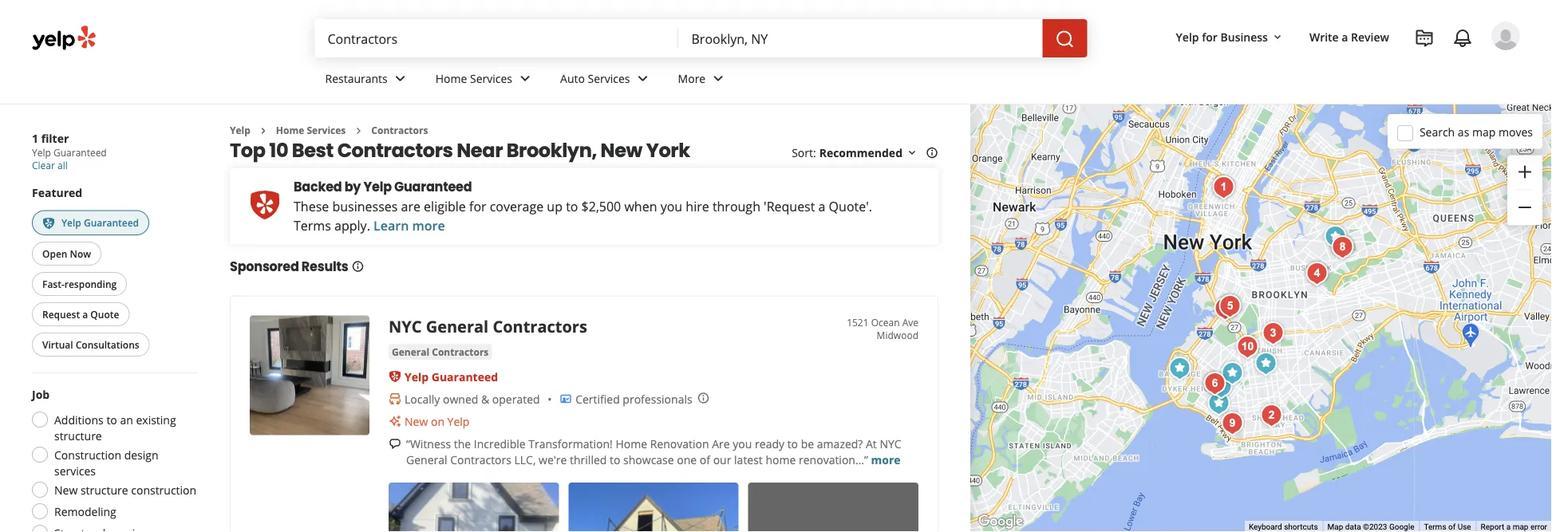 Task type: describe. For each thing, give the bounding box(es) containing it.
contractors down 24 chevron down v2 image
[[371, 124, 428, 137]]

0 horizontal spatial home services
[[276, 124, 346, 137]]

"witness
[[406, 436, 451, 451]]

report a map error link
[[1481, 523, 1548, 532]]

google
[[1390, 523, 1415, 532]]

restaurants
[[325, 71, 388, 86]]

nyc inside nyc general contractors general contractors
[[389, 316, 422, 338]]

10
[[269, 137, 288, 164]]

midwood
[[877, 329, 919, 342]]

a for request a quote
[[82, 308, 88, 321]]

locally owned & operated
[[405, 391, 540, 407]]

map
[[1328, 523, 1344, 532]]

yelp inside 1 filter yelp guaranteed clear all
[[32, 146, 51, 159]]

auto
[[560, 71, 585, 86]]

an
[[120, 412, 133, 427]]

16 info v2 image
[[352, 260, 364, 273]]

one
[[677, 452, 697, 467]]

moves
[[1499, 124, 1533, 139]]

remodeling
[[54, 504, 116, 519]]

to right thrilled
[[610, 452, 621, 467]]

1 vertical spatial yelp guaranteed button
[[405, 369, 498, 384]]

for inside these businesses are eligible for coverage up to $2,500 when you hire through 'request a quote'. terms apply.
[[469, 197, 487, 215]]

home inside business categories element
[[436, 71, 467, 86]]

amazed?
[[817, 436, 863, 451]]

results
[[302, 258, 348, 276]]

brooklyn,
[[507, 137, 597, 164]]

construction design services
[[54, 447, 159, 478]]

a to z renovations image
[[1208, 172, 1240, 204]]

write a review
[[1310, 29, 1390, 44]]

yelp left 10
[[230, 124, 251, 137]]

map for moves
[[1473, 124, 1496, 139]]

1 vertical spatial home
[[276, 124, 304, 137]]

terms of use link
[[1424, 523, 1472, 532]]

©2023
[[1364, 523, 1388, 532]]

when
[[625, 197, 657, 215]]

nyc inside the "witness the incredible transformation! home renovation are you ready to be amazed? at nyc general contractors llc, we're thrilled to showcase one of our latest home renovation…"
[[880, 436, 902, 451]]

backed
[[294, 178, 342, 196]]

ek home improvement image
[[1164, 353, 1196, 385]]

business
[[1221, 29, 1268, 44]]

option group containing job
[[27, 386, 198, 532]]

projects image
[[1415, 29, 1434, 48]]

16 speech v2 image
[[389, 438, 402, 451]]

as
[[1458, 124, 1470, 139]]

new for construction
[[54, 482, 78, 498]]

1 filter yelp guaranteed clear all
[[32, 131, 107, 172]]

search image
[[1056, 30, 1075, 49]]

keyboard
[[1249, 523, 1283, 532]]

1 vertical spatial terms
[[1424, 523, 1447, 532]]

16 info v2 image
[[926, 147, 939, 159]]

quote
[[90, 308, 119, 321]]

data
[[1346, 523, 1362, 532]]

ace home renovation image
[[1215, 291, 1246, 322]]

incredible
[[474, 436, 526, 451]]

latest
[[734, 452, 763, 467]]

through
[[713, 197, 761, 215]]

certified professionals
[[576, 391, 693, 407]]

featured
[[32, 185, 82, 200]]

notifications image
[[1454, 29, 1473, 48]]

for inside yelp for business button
[[1202, 29, 1218, 44]]

existing
[[136, 412, 176, 427]]

top 10 best contractors near brooklyn, new york
[[230, 137, 690, 164]]

new on yelp
[[405, 414, 470, 429]]

renovation
[[650, 436, 709, 451]]

locally
[[405, 391, 440, 407]]

operated
[[492, 391, 540, 407]]

yelp link
[[230, 124, 251, 137]]

gotham home improvement image
[[1203, 388, 1235, 420]]

open now
[[42, 247, 91, 260]]

design
[[124, 447, 159, 463]]

business categories element
[[313, 57, 1521, 104]]

search as map moves
[[1420, 124, 1533, 139]]

these
[[294, 197, 329, 215]]

renovation…"
[[799, 452, 868, 467]]

sort:
[[792, 145, 816, 160]]

zoom in image
[[1516, 162, 1535, 182]]

you inside the "witness the incredible transformation! home renovation are you ready to be amazed? at nyc general contractors llc, we're thrilled to showcase one of our latest home renovation…"
[[733, 436, 752, 451]]

Find text field
[[328, 30, 666, 47]]

home inside the "witness the incredible transformation! home renovation are you ready to be amazed? at nyc general contractors llc, we're thrilled to showcase one of our latest home renovation…"
[[616, 436, 647, 451]]

write a review link
[[1304, 22, 1396, 51]]

user actions element
[[1164, 20, 1543, 118]]

16 locally owned v2 image
[[389, 393, 402, 406]]

the
[[454, 436, 471, 451]]

0 horizontal spatial more
[[412, 217, 445, 234]]

16 chevron down v2 image
[[1272, 31, 1284, 44]]

16 chevron right v2 image for contractors
[[352, 124, 365, 137]]

review
[[1352, 29, 1390, 44]]

1 horizontal spatial home services link
[[423, 57, 548, 104]]

error
[[1531, 523, 1548, 532]]

terms inside these businesses are eligible for coverage up to $2,500 when you hire through 'request a quote'. terms apply.
[[294, 217, 331, 234]]

these businesses are eligible for coverage up to $2,500 when you hire through 'request a quote'. terms apply.
[[294, 197, 872, 234]]

sponsored results
[[230, 258, 348, 276]]

&
[[481, 391, 489, 407]]

0 vertical spatial general
[[426, 316, 489, 338]]

york
[[646, 137, 690, 164]]

yelp up "locally"
[[405, 369, 429, 384]]

innovation construction ny image
[[1258, 318, 1290, 350]]

quote'.
[[829, 197, 872, 215]]

to left "be"
[[788, 436, 798, 451]]

be
[[801, 436, 814, 451]]

clear all link
[[32, 159, 68, 172]]

job
[[32, 387, 50, 402]]

yelp inside yelp for business button
[[1176, 29, 1199, 44]]

fast-responding button
[[32, 272, 127, 296]]



Task type: vqa. For each thing, say whether or not it's contained in the screenshot.
the rightmost 24 chevron down v2 icon
no



Task type: locate. For each thing, give the bounding box(es) containing it.
contractors down the
[[450, 452, 512, 467]]

guaranteed up eligible
[[394, 178, 472, 196]]

apply.
[[334, 217, 370, 234]]

0 horizontal spatial for
[[469, 197, 487, 215]]

1 horizontal spatial home
[[436, 71, 467, 86]]

search
[[1420, 124, 1455, 139]]

home
[[766, 452, 796, 467]]

at
[[866, 436, 877, 451]]

new structure construction
[[54, 482, 196, 498]]

home up showcase at the left bottom
[[616, 436, 647, 451]]

structure down 'construction design services'
[[81, 482, 128, 498]]

yelp right 16 yelp guaranteed v2 image
[[61, 216, 81, 229]]

1 horizontal spatial you
[[733, 436, 752, 451]]

1 horizontal spatial nyc
[[880, 436, 902, 451]]

you left hire
[[661, 197, 683, 215]]

now
[[70, 247, 91, 260]]

home services up backed
[[276, 124, 346, 137]]

guaranteed
[[53, 146, 107, 159], [394, 178, 472, 196], [84, 216, 139, 229], [432, 369, 498, 384]]

you up latest
[[733, 436, 752, 451]]

of inside the "witness the incredible transformation! home renovation are you ready to be amazed? at nyc general contractors llc, we're thrilled to showcase one of our latest home renovation…"
[[700, 452, 710, 467]]

0 horizontal spatial home
[[276, 124, 304, 137]]

contractors inside the "witness the incredible transformation! home renovation are you ready to be amazed? at nyc general contractors llc, we're thrilled to showcase one of our latest home renovation…"
[[450, 452, 512, 467]]

mateo r. image
[[1492, 22, 1521, 50]]

0 vertical spatial terms
[[294, 217, 331, 234]]

0 vertical spatial you
[[661, 197, 683, 215]]

featured group
[[29, 185, 198, 360]]

1 vertical spatial map
[[1513, 523, 1529, 532]]

1 vertical spatial new
[[405, 414, 428, 429]]

0 horizontal spatial home services link
[[276, 124, 346, 137]]

"witness the incredible transformation! home renovation are you ready to be amazed? at nyc general contractors llc, we're thrilled to showcase one of our latest home renovation…"
[[406, 436, 902, 467]]

hire
[[686, 197, 709, 215]]

24 chevron down v2 image for auto services
[[633, 69, 653, 88]]

request
[[42, 308, 80, 321]]

all
[[57, 159, 68, 172]]

by
[[345, 178, 361, 196]]

ace home renovation image
[[1215, 291, 1246, 322]]

ny city contractors image
[[1199, 368, 1231, 400], [1199, 368, 1231, 400]]

home services link
[[423, 57, 548, 104], [276, 124, 346, 137]]

to
[[566, 197, 578, 215], [106, 412, 117, 427], [788, 436, 798, 451], [610, 452, 621, 467]]

construction
[[131, 482, 196, 498]]

0 vertical spatial for
[[1202, 29, 1218, 44]]

yelp up businesses
[[364, 178, 392, 196]]

a inside button
[[82, 308, 88, 321]]

0 vertical spatial home services link
[[423, 57, 548, 104]]

1 horizontal spatial more
[[871, 452, 901, 467]]

auto services
[[560, 71, 630, 86]]

1 vertical spatial you
[[733, 436, 752, 451]]

general up general contractors button
[[426, 316, 489, 338]]

24 chevron down v2 image for more
[[709, 69, 728, 88]]

0 vertical spatial home services
[[436, 71, 513, 86]]

1521 ocean ave midwood
[[847, 316, 919, 342]]

transformation!
[[529, 436, 613, 451]]

virtual consultations button
[[32, 333, 150, 357]]

general contractors button
[[389, 344, 492, 360]]

$2,500
[[582, 197, 621, 215]]

llc,
[[515, 452, 536, 467]]

1521
[[847, 316, 869, 329]]

iconyelpguaranteedlarge image
[[249, 189, 281, 221], [249, 189, 281, 221]]

1 vertical spatial yelp guaranteed
[[405, 369, 498, 384]]

ark construction ny image
[[1320, 221, 1352, 253]]

of left use
[[1449, 523, 1456, 532]]

more down at
[[871, 452, 901, 467]]

s&a quality pro services image
[[1232, 331, 1264, 363]]

guaranteed up now
[[84, 216, 139, 229]]

request a quote
[[42, 308, 119, 321]]

nyc general contractors link
[[389, 316, 587, 338]]

consultations
[[76, 338, 139, 351]]

0 horizontal spatial 16 chevron right v2 image
[[257, 124, 270, 137]]

16 chevron right v2 image right yelp link
[[257, 124, 270, 137]]

write
[[1310, 29, 1339, 44]]

services right auto
[[588, 71, 630, 86]]

yelp guaranteed inside featured group
[[61, 216, 139, 229]]

best
[[292, 137, 334, 164]]

to inside these businesses are eligible for coverage up to $2,500 when you hire through 'request a quote'. terms apply.
[[566, 197, 578, 215]]

open now button
[[32, 242, 101, 266]]

ocean
[[871, 316, 900, 329]]

24 chevron down v2 image
[[391, 69, 410, 88]]

structure inside additions to an existing structure
[[54, 428, 102, 443]]

terms left use
[[1424, 523, 1447, 532]]

a right report
[[1507, 523, 1511, 532]]

1 vertical spatial for
[[469, 197, 487, 215]]

to left an
[[106, 412, 117, 427]]

1 vertical spatial of
[[1449, 523, 1456, 532]]

option group
[[27, 386, 198, 532]]

professionals
[[623, 391, 693, 407]]

ready
[[755, 436, 785, 451]]

1 horizontal spatial terms
[[1424, 523, 1447, 532]]

nyc general contractors image
[[250, 316, 370, 435]]

24 chevron down v2 image for home services
[[516, 69, 535, 88]]

1 horizontal spatial map
[[1513, 523, 1529, 532]]

1 horizontal spatial 24 chevron down v2 image
[[633, 69, 653, 88]]

underconstruction.aks image
[[1302, 258, 1333, 290]]

yelp guaranteed up owned
[[405, 369, 498, 384]]

contractors up backed by yelp guaranteed
[[337, 137, 453, 164]]

1 16 chevron right v2 image from the left
[[257, 124, 270, 137]]

a for report a map error
[[1507, 523, 1511, 532]]

structure down additions
[[54, 428, 102, 443]]

m & j home improvement image
[[1217, 358, 1249, 390]]

more link
[[665, 57, 741, 104]]

24 chevron down v2 image inside more link
[[709, 69, 728, 88]]

yelp
[[1176, 29, 1199, 44], [230, 124, 251, 137], [32, 146, 51, 159], [364, 178, 392, 196], [61, 216, 81, 229], [405, 369, 429, 384], [448, 414, 470, 429]]

to inside additions to an existing structure
[[106, 412, 117, 427]]

to right up
[[566, 197, 578, 215]]

0 vertical spatial structure
[[54, 428, 102, 443]]

2 horizontal spatial home
[[616, 436, 647, 451]]

a to z renovations image
[[1208, 172, 1240, 204]]

certified
[[576, 391, 620, 407]]

for left business
[[1202, 29, 1218, 44]]

construction
[[54, 447, 121, 463]]

24 chevron down v2 image inside auto services link
[[633, 69, 653, 88]]

24 chevron down v2 image left auto
[[516, 69, 535, 88]]

3 24 chevron down v2 image from the left
[[709, 69, 728, 88]]

0 vertical spatial more
[[412, 217, 445, 234]]

1
[[32, 131, 38, 146]]

guaranteed inside button
[[84, 216, 139, 229]]

general contractors link
[[389, 344, 492, 360]]

contractors link
[[371, 124, 428, 137]]

terms down the "these"
[[294, 217, 331, 234]]

24 chevron down v2 image right auto services
[[633, 69, 653, 88]]

more down eligible
[[412, 217, 445, 234]]

16 certified professionals v2 image
[[560, 393, 572, 406]]

google image
[[975, 512, 1027, 532]]

guaranteed down filter
[[53, 146, 107, 159]]

contractors down nyc general contractors link
[[432, 345, 489, 358]]

yelp left business
[[1176, 29, 1199, 44]]

16 new v2 image
[[389, 415, 402, 428]]

new down services
[[54, 482, 78, 498]]

yelp right the on
[[448, 414, 470, 429]]

yelp guaranteed button up now
[[32, 210, 149, 235]]

1 24 chevron down v2 image from the left
[[516, 69, 535, 88]]

map right as
[[1473, 124, 1496, 139]]

keyboard shortcuts button
[[1249, 522, 1318, 532]]

1 horizontal spatial for
[[1202, 29, 1218, 44]]

home services inside business categories element
[[436, 71, 513, 86]]

iconyelpguaranteedbadgesmall image
[[389, 371, 402, 383], [389, 371, 402, 383]]

new left york on the left top of the page
[[601, 137, 643, 164]]

none field find
[[328, 30, 666, 47]]

of left our
[[700, 452, 710, 467]]

1 vertical spatial home services
[[276, 124, 346, 137]]

0 vertical spatial yelp guaranteed
[[61, 216, 139, 229]]

new
[[601, 137, 643, 164], [405, 414, 428, 429], [54, 482, 78, 498]]

info icon image
[[697, 392, 710, 405], [697, 392, 710, 405]]

general down the "witness
[[406, 452, 447, 467]]

yelp guaranteed button up owned
[[405, 369, 498, 384]]

are
[[712, 436, 730, 451]]

new right 16 new v2 image at the bottom left
[[405, 414, 428, 429]]

yelp guaranteed button
[[32, 210, 149, 235], [405, 369, 498, 384]]

clear
[[32, 159, 55, 172]]

yelp guaranteed up now
[[61, 216, 139, 229]]

are
[[401, 197, 421, 215]]

2 horizontal spatial 24 chevron down v2 image
[[709, 69, 728, 88]]

16 yelp guaranteed v2 image
[[42, 217, 55, 230]]

2 horizontal spatial new
[[601, 137, 643, 164]]

2 16 chevron right v2 image from the left
[[352, 124, 365, 137]]

1 vertical spatial nyc
[[880, 436, 902, 451]]

0 horizontal spatial new
[[54, 482, 78, 498]]

nyc general contractors image
[[1250, 348, 1282, 380]]

ar woodworking image
[[1327, 231, 1359, 263], [1327, 231, 1359, 263]]

home services link down find field
[[423, 57, 548, 104]]

group
[[1508, 155, 1543, 226]]

report
[[1481, 523, 1505, 532]]

new for yelp
[[405, 414, 428, 429]]

owned
[[443, 391, 478, 407]]

2 horizontal spatial services
[[588, 71, 630, 86]]

home right top
[[276, 124, 304, 137]]

0 horizontal spatial yelp guaranteed
[[61, 216, 139, 229]]

backed by yelp guaranteed
[[294, 178, 472, 196]]

white star general contractors image
[[1256, 400, 1288, 432]]

1 vertical spatial more
[[871, 452, 901, 467]]

up
[[547, 197, 563, 215]]

24 chevron down v2 image
[[516, 69, 535, 88], [633, 69, 653, 88], [709, 69, 728, 88]]

2 vertical spatial general
[[406, 452, 447, 467]]

thrilled
[[570, 452, 607, 467]]

home
[[436, 71, 467, 86], [276, 124, 304, 137], [616, 436, 647, 451]]

2 vertical spatial home
[[616, 436, 647, 451]]

a left "quote"
[[82, 308, 88, 321]]

0 horizontal spatial nyc
[[389, 316, 422, 338]]

near
[[457, 137, 503, 164]]

home services down find field
[[436, 71, 513, 86]]

guaranteed up owned
[[432, 369, 498, 384]]

restaurants link
[[313, 57, 423, 104]]

services
[[54, 463, 96, 478]]

nyc up the general contractors link
[[389, 316, 422, 338]]

underconstruction.aks image
[[1302, 258, 1333, 290]]

yelp down the 1
[[32, 146, 51, 159]]

0 vertical spatial yelp guaranteed button
[[32, 210, 149, 235]]

1 vertical spatial general
[[392, 345, 430, 358]]

a left quote'.
[[819, 197, 826, 215]]

0 horizontal spatial you
[[661, 197, 683, 215]]

nyc general contractors general contractors
[[389, 316, 587, 358]]

showcase
[[623, 452, 674, 467]]

a inside these businesses are eligible for coverage up to $2,500 when you hire through 'request a quote'. terms apply.
[[819, 197, 826, 215]]

guaranteed inside 1 filter yelp guaranteed clear all
[[53, 146, 107, 159]]

you
[[661, 197, 683, 215], [733, 436, 752, 451]]

None search field
[[315, 19, 1091, 57]]

24 chevron down v2 image right more
[[709, 69, 728, 88]]

a right write
[[1342, 29, 1349, 44]]

yelp inside yelp guaranteed button
[[61, 216, 81, 229]]

0 horizontal spatial yelp guaranteed button
[[32, 210, 149, 235]]

services down find field
[[470, 71, 513, 86]]

virtual
[[42, 338, 73, 351]]

a for write a review
[[1342, 29, 1349, 44]]

general inside the "witness the incredible transformation! home renovation are you ready to be amazed? at nyc general contractors llc, we're thrilled to showcase one of our latest home renovation…"
[[406, 452, 447, 467]]

nyc up more link on the right bottom of page
[[880, 436, 902, 451]]

1 horizontal spatial home services
[[436, 71, 513, 86]]

home services
[[436, 71, 513, 86], [276, 124, 346, 137]]

yelp for business button
[[1170, 22, 1291, 51]]

1 horizontal spatial 16 chevron right v2 image
[[352, 124, 365, 137]]

16 chevron right v2 image left contractors link
[[352, 124, 365, 137]]

request a quote button
[[32, 302, 130, 326]]

yelp guaranteed
[[61, 216, 139, 229], [405, 369, 498, 384]]

0 vertical spatial nyc
[[389, 316, 422, 338]]

keyboard shortcuts
[[1249, 523, 1318, 532]]

filter
[[41, 131, 69, 146]]

16 chevron right v2 image for home services
[[257, 124, 270, 137]]

1 horizontal spatial of
[[1449, 523, 1456, 532]]

sponsored
[[230, 258, 299, 276]]

businesses
[[332, 197, 398, 215]]

0 vertical spatial of
[[700, 452, 710, 467]]

home services link up backed
[[276, 124, 346, 137]]

open
[[42, 247, 67, 260]]

use
[[1458, 523, 1472, 532]]

1 horizontal spatial new
[[405, 414, 428, 429]]

map data ©2023 google
[[1328, 523, 1415, 532]]

1 vertical spatial structure
[[81, 482, 128, 498]]

2 vertical spatial new
[[54, 482, 78, 498]]

for right eligible
[[469, 197, 487, 215]]

map region
[[802, 36, 1553, 532]]

2 24 chevron down v2 image from the left
[[633, 69, 653, 88]]

home right 24 chevron down v2 image
[[436, 71, 467, 86]]

zoom out image
[[1516, 198, 1535, 217]]

1 vertical spatial home services link
[[276, 124, 346, 137]]

0 horizontal spatial terms
[[294, 217, 331, 234]]

1 horizontal spatial yelp guaranteed button
[[405, 369, 498, 384]]

services inside auto services link
[[588, 71, 630, 86]]

ave
[[903, 316, 919, 329]]

fast-responding
[[42, 277, 117, 290]]

0 horizontal spatial services
[[307, 124, 346, 137]]

smart general contracting image
[[1217, 408, 1249, 440]]

0 vertical spatial new
[[601, 137, 643, 164]]

1 horizontal spatial services
[[470, 71, 513, 86]]

sabi construction image
[[1206, 371, 1238, 403]]

0 horizontal spatial of
[[700, 452, 710, 467]]

strictly cleaning restoration image
[[1210, 293, 1242, 325]]

16 chevron right v2 image
[[257, 124, 270, 137], [352, 124, 365, 137]]

0 vertical spatial home
[[436, 71, 467, 86]]

learn more link
[[374, 217, 445, 234]]

our
[[713, 452, 732, 467]]

more link
[[871, 452, 901, 467]]

0 vertical spatial map
[[1473, 124, 1496, 139]]

responding
[[64, 277, 117, 290]]

1 horizontal spatial yelp guaranteed
[[405, 369, 498, 384]]

None field
[[328, 30, 666, 47], [692, 30, 1030, 47], [692, 30, 1030, 47]]

map left error
[[1513, 523, 1529, 532]]

auto services link
[[548, 57, 665, 104]]

services right 10
[[307, 124, 346, 137]]

general up "locally"
[[392, 345, 430, 358]]

contractors up operated
[[493, 316, 587, 338]]

eligible
[[424, 197, 466, 215]]

0 horizontal spatial map
[[1473, 124, 1496, 139]]

0 horizontal spatial 24 chevron down v2 image
[[516, 69, 535, 88]]

you inside these businesses are eligible for coverage up to $2,500 when you hire through 'request a quote'. terms apply.
[[661, 197, 683, 215]]

map for error
[[1513, 523, 1529, 532]]



